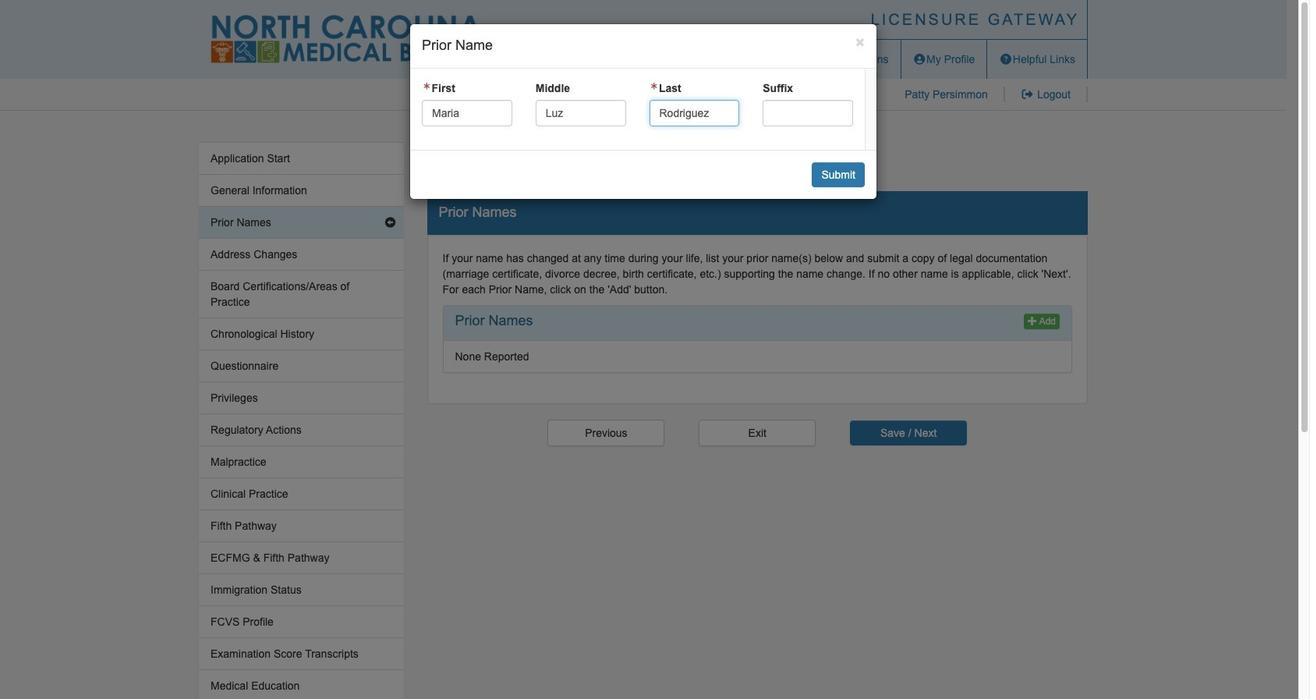 Task type: describe. For each thing, give the bounding box(es) containing it.
2 fw image from the left
[[650, 82, 659, 89]]

circle arrow left image
[[385, 217, 396, 228]]

plus image
[[1028, 316, 1038, 325]]

1 fw image from the left
[[422, 82, 432, 89]]

user circle image
[[913, 54, 927, 65]]

home image
[[750, 54, 763, 65]]

question circle image
[[1000, 54, 1013, 65]]

north carolina medical board logo image
[[211, 15, 484, 63]]



Task type: vqa. For each thing, say whether or not it's contained in the screenshot.
question circle image
yes



Task type: locate. For each thing, give the bounding box(es) containing it.
None text field
[[763, 100, 854, 126]]

sign out image
[[1021, 89, 1035, 100]]

1 horizontal spatial fw image
[[650, 82, 659, 89]]

None submit
[[813, 162, 865, 187], [851, 421, 968, 446], [813, 162, 865, 187], [851, 421, 968, 446]]

0 horizontal spatial fw image
[[422, 82, 432, 89]]

file text image
[[817, 54, 830, 65]]

None button
[[548, 420, 665, 447], [699, 420, 816, 447], [548, 420, 665, 447], [699, 420, 816, 447]]

fw image
[[422, 82, 432, 89], [650, 82, 659, 89]]

None text field
[[422, 100, 512, 126], [536, 100, 626, 126], [650, 100, 740, 126], [422, 100, 512, 126], [536, 100, 626, 126], [650, 100, 740, 126]]



